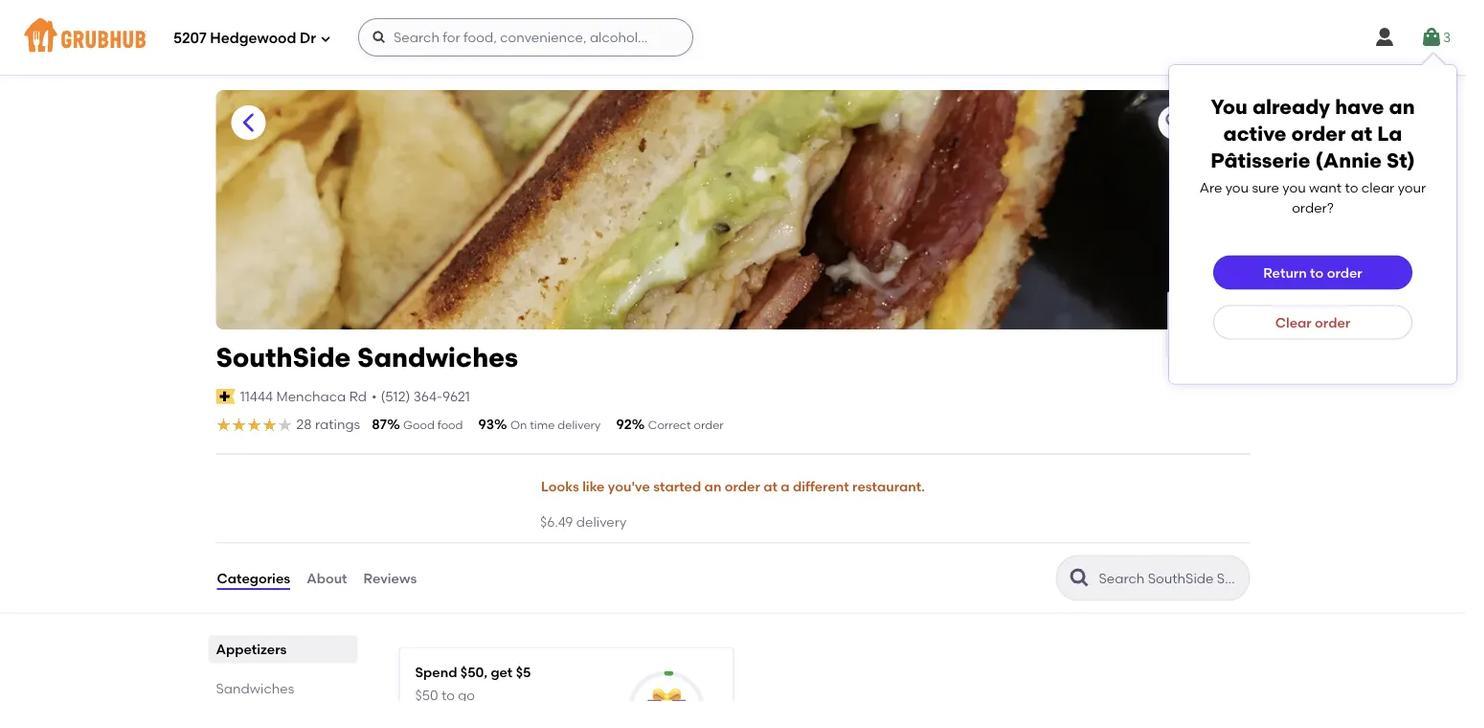 Task type: vqa. For each thing, say whether or not it's contained in the screenshot.


Task type: locate. For each thing, give the bounding box(es) containing it.
clear
[[1276, 314, 1312, 330]]

you've
[[608, 479, 650, 495]]

order down already
[[1292, 122, 1346, 146]]

your
[[1398, 180, 1426, 196]]

0 vertical spatial to
[[1345, 180, 1359, 196]]

at inside you already have an active order at
[[1351, 122, 1373, 146]]

to right "return"
[[1310, 264, 1324, 281]]

order right clear
[[1315, 314, 1351, 330]]

svg image
[[1373, 26, 1396, 49]]

caret left icon image
[[237, 111, 260, 134]]

southside
[[216, 341, 351, 374]]

you right 'sure'
[[1283, 180, 1306, 196]]

you
[[1226, 180, 1249, 196], [1283, 180, 1306, 196]]

delivery right time
[[558, 418, 601, 432]]

good
[[403, 418, 435, 432]]

1 horizontal spatial to
[[1345, 180, 1359, 196]]

order
[[1292, 122, 1346, 146], [1292, 199, 1327, 215], [1327, 264, 1363, 281], [1315, 314, 1351, 330], [694, 418, 724, 432], [725, 479, 760, 495]]

svg image
[[1420, 26, 1443, 49], [372, 30, 387, 45], [320, 33, 331, 45]]

1 horizontal spatial sandwiches
[[357, 341, 518, 374]]

an inside button
[[705, 479, 722, 495]]

return to order
[[1264, 264, 1363, 281]]

southside sandwiches
[[216, 341, 518, 374]]

0 vertical spatial an
[[1389, 95, 1415, 119]]

1 you from the left
[[1226, 180, 1249, 196]]

0 horizontal spatial sandwiches
[[216, 681, 294, 697]]

0 horizontal spatial an
[[705, 479, 722, 495]]

0 horizontal spatial to
[[1310, 264, 1324, 281]]

looks like you've started an order at a different restaurant. button
[[540, 466, 926, 508]]

$50,
[[461, 664, 488, 681]]

about
[[307, 570, 347, 586]]

1 horizontal spatial you
[[1283, 180, 1306, 196]]

order up clear order
[[1327, 264, 1363, 281]]

1 vertical spatial sandwiches
[[216, 681, 294, 697]]

364-
[[414, 388, 442, 404]]

started
[[654, 479, 701, 495]]

a
[[781, 479, 790, 495]]

Search for food, convenience, alcohol... search field
[[358, 18, 694, 57]]

28
[[296, 416, 312, 432]]

ratings
[[315, 416, 360, 432]]

share icon image
[[1206, 111, 1229, 134]]

(512) 364-9621 button
[[381, 387, 470, 406]]

return
[[1264, 264, 1307, 281]]

to right want
[[1345, 180, 1359, 196]]

at for started
[[764, 479, 778, 495]]

already
[[1253, 95, 1331, 119]]

sandwiches down appetizers on the bottom of the page
[[216, 681, 294, 697]]

1 vertical spatial an
[[705, 479, 722, 495]]

good food
[[403, 418, 463, 432]]

on
[[511, 418, 527, 432]]

you right the are
[[1226, 180, 1249, 196]]

delivery
[[558, 418, 601, 432], [576, 513, 627, 530]]

about button
[[306, 544, 348, 613]]

at left a
[[764, 479, 778, 495]]

0 vertical spatial at
[[1351, 122, 1373, 146]]

looks
[[541, 479, 579, 495]]

sandwiches
[[357, 341, 518, 374], [216, 681, 294, 697]]

are you sure you want to clear your order
[[1200, 180, 1426, 215]]

tooltip
[[1170, 54, 1457, 384]]

2 horizontal spatial svg image
[[1420, 26, 1443, 49]]

like
[[583, 479, 605, 495]]

restaurant.
[[853, 479, 925, 495]]

st)
[[1387, 148, 1416, 173]]

2 you from the left
[[1283, 180, 1306, 196]]

?
[[1327, 199, 1334, 215]]

to
[[1345, 180, 1359, 196], [1310, 264, 1324, 281]]

correct order
[[648, 418, 724, 432]]

at down have
[[1351, 122, 1373, 146]]

you
[[1211, 95, 1248, 119]]

rd
[[349, 388, 367, 404]]

5207 hedgewood dr
[[173, 30, 316, 47]]

1 vertical spatial at
[[764, 479, 778, 495]]

•
[[372, 388, 377, 404]]

an inside you already have an active order at
[[1389, 95, 1415, 119]]

0 horizontal spatial you
[[1226, 180, 1249, 196]]

Search SouthSide Sandwiches search field
[[1097, 570, 1244, 588]]

get
[[491, 664, 513, 681]]

la
[[1378, 122, 1403, 146]]

order down want
[[1292, 199, 1327, 215]]

0 horizontal spatial at
[[764, 479, 778, 495]]

want
[[1309, 180, 1342, 196]]

1 horizontal spatial an
[[1389, 95, 1415, 119]]

an right the started
[[705, 479, 722, 495]]

92
[[616, 416, 632, 432]]

11444 menchaca rd
[[240, 388, 367, 404]]

clear
[[1362, 180, 1395, 196]]

sandwiches up 364-
[[357, 341, 518, 374]]

delivery down like
[[576, 513, 627, 530]]

28 ratings
[[296, 416, 360, 432]]

an up la
[[1389, 95, 1415, 119]]

appetizers
[[216, 641, 287, 658]]

1 vertical spatial to
[[1310, 264, 1324, 281]]

pâtisserie
[[1211, 148, 1311, 173]]

at
[[1351, 122, 1373, 146], [764, 479, 778, 495]]

order left a
[[725, 479, 760, 495]]

1 horizontal spatial at
[[1351, 122, 1373, 146]]

at inside button
[[764, 479, 778, 495]]

are
[[1200, 180, 1223, 196]]

tooltip containing you already have an active order at
[[1170, 54, 1457, 384]]

categories
[[217, 570, 290, 586]]

an
[[1389, 95, 1415, 119], [705, 479, 722, 495]]



Task type: describe. For each thing, give the bounding box(es) containing it.
categories button
[[216, 544, 291, 613]]

order inside the looks like you've started an order at a different restaurant. button
[[725, 479, 760, 495]]

at for an
[[1351, 122, 1373, 146]]

spend $50, get $5
[[415, 664, 531, 681]]

$5
[[516, 664, 531, 681]]

(annie
[[1316, 148, 1382, 173]]

order inside are you sure you want to clear your order
[[1292, 199, 1327, 215]]

dr
[[300, 30, 316, 47]]

time
[[530, 418, 555, 432]]

3 button
[[1420, 20, 1451, 55]]

save this restaurant button
[[1159, 105, 1193, 140]]

hedgewood
[[210, 30, 296, 47]]

to inside button
[[1310, 264, 1324, 281]]

to inside are you sure you want to clear your order
[[1345, 180, 1359, 196]]

sandwiches inside tab
[[216, 681, 294, 697]]

clear order
[[1276, 314, 1351, 330]]

• (512) 364-9621
[[372, 388, 470, 404]]

clear order button
[[1214, 305, 1413, 340]]

active
[[1224, 122, 1287, 146]]

menchaca
[[276, 388, 346, 404]]

93
[[478, 416, 494, 432]]

reviews button
[[363, 544, 418, 613]]

main navigation navigation
[[0, 0, 1467, 75]]

subscription pass image
[[216, 389, 235, 404]]

9621
[[442, 388, 470, 404]]

save this restaurant image
[[1164, 111, 1187, 134]]

svg image inside "3" button
[[1420, 26, 1443, 49]]

sure
[[1252, 180, 1280, 196]]

order inside you already have an active order at
[[1292, 122, 1346, 146]]

looks like you've started an order at a different restaurant.
[[541, 479, 925, 495]]

sandwiches tab
[[216, 679, 350, 699]]

11444 menchaca rd button
[[239, 386, 368, 407]]

$6.49 delivery
[[540, 513, 627, 530]]

3
[[1443, 29, 1451, 45]]

order inside clear order button
[[1315, 314, 1351, 330]]

0 horizontal spatial svg image
[[320, 33, 331, 45]]

1 vertical spatial delivery
[[576, 513, 627, 530]]

87
[[372, 416, 387, 432]]

you already have an active order at
[[1211, 95, 1415, 146]]

order right correct
[[694, 418, 724, 432]]

search icon image
[[1069, 567, 1092, 590]]

$6.49
[[540, 513, 573, 530]]

5207
[[173, 30, 207, 47]]

southside sandwiches logo image
[[1168, 292, 1235, 358]]

on time delivery
[[511, 418, 601, 432]]

have
[[1335, 95, 1385, 119]]

0 vertical spatial delivery
[[558, 418, 601, 432]]

return to order button
[[1214, 255, 1413, 290]]

0 vertical spatial sandwiches
[[357, 341, 518, 374]]

spend
[[415, 664, 457, 681]]

food
[[438, 418, 463, 432]]

la pâtisserie (annie st)
[[1211, 122, 1416, 173]]

appetizers tab
[[216, 639, 350, 660]]

11444
[[240, 388, 273, 404]]

correct
[[648, 418, 691, 432]]

different
[[793, 479, 849, 495]]

reviews
[[364, 570, 417, 586]]

reward icon image
[[646, 688, 688, 702]]

(512)
[[381, 388, 410, 404]]

1 horizontal spatial svg image
[[372, 30, 387, 45]]

order inside the return to order button
[[1327, 264, 1363, 281]]



